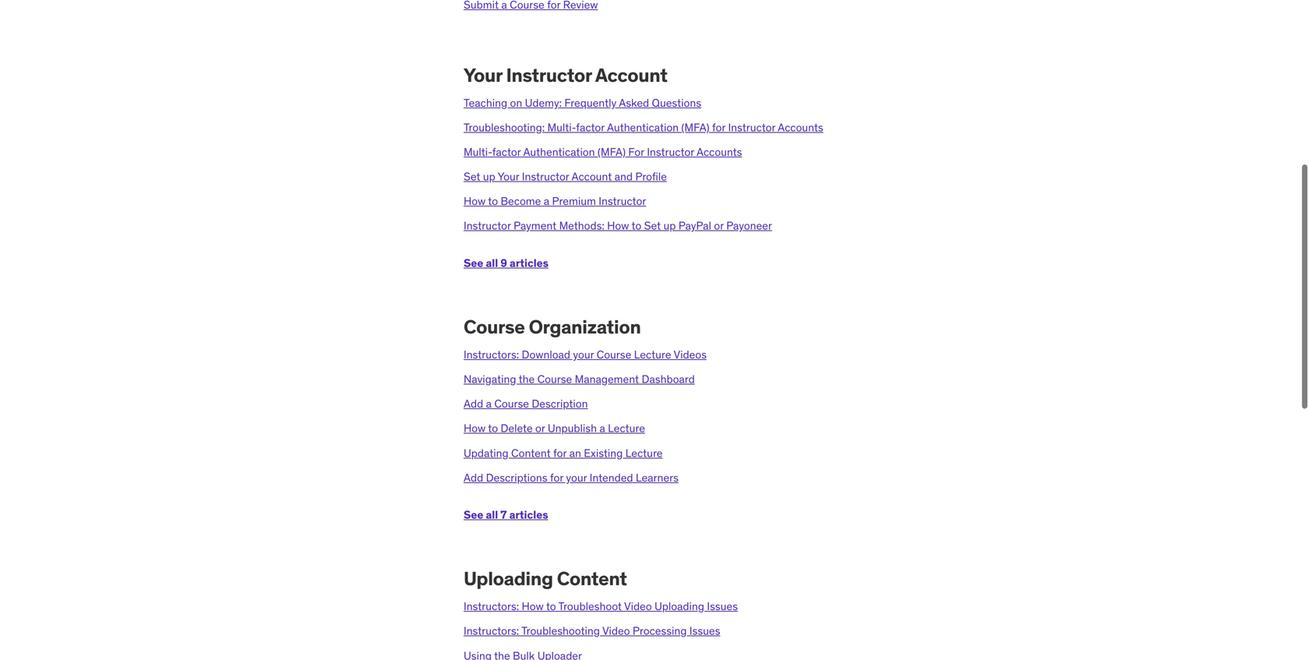 Task type: describe. For each thing, give the bounding box(es) containing it.
download
[[522, 348, 571, 362]]

to down and
[[632, 219, 642, 233]]

1 vertical spatial a
[[486, 397, 492, 411]]

0 vertical spatial issues
[[707, 600, 738, 614]]

navigating
[[464, 372, 517, 386]]

0 vertical spatial uploading
[[464, 567, 553, 591]]

udemy:
[[525, 96, 562, 110]]

1 vertical spatial account
[[572, 170, 612, 184]]

how to become a premium instructor link
[[464, 194, 647, 208]]

1 vertical spatial accounts
[[697, 145, 743, 159]]

instructors: for uploading
[[464, 600, 519, 614]]

add descriptions for your intended learners link
[[464, 471, 679, 485]]

how left "become"
[[464, 194, 486, 208]]

course up delete
[[495, 397, 529, 411]]

teaching on udemy: frequently asked questions
[[464, 96, 702, 110]]

updating content for an existing lecture
[[464, 446, 663, 460]]

updating content for an existing lecture link
[[464, 446, 663, 460]]

how to become a premium instructor
[[464, 194, 647, 208]]

multi-factor authentication (mfa) for instructor accounts link
[[464, 145, 743, 159]]

1 horizontal spatial multi-
[[548, 120, 576, 134]]

processing
[[633, 624, 687, 638]]

add descriptions for your intended learners
[[464, 471, 679, 485]]

frequently
[[565, 96, 617, 110]]

updating
[[464, 446, 509, 460]]

see for course organization
[[464, 508, 484, 522]]

navigating the course management dashboard link
[[464, 372, 695, 386]]

paypal
[[679, 219, 712, 233]]

add for add a course description
[[464, 397, 484, 411]]

1 vertical spatial uploading
[[655, 600, 705, 614]]

all for your
[[486, 256, 498, 270]]

troubleshooting: multi-factor authentication (mfa) for instructor accounts
[[464, 120, 824, 134]]

and
[[615, 170, 633, 184]]

articles for organization
[[510, 508, 549, 522]]

existing
[[584, 446, 623, 460]]

descriptions
[[486, 471, 548, 485]]

asked
[[619, 96, 650, 110]]

your instructor account
[[464, 63, 668, 87]]

1 horizontal spatial (mfa)
[[682, 120, 710, 134]]

unpublish
[[548, 422, 597, 436]]

multi-factor authentication (mfa) for instructor accounts
[[464, 145, 743, 159]]

delete
[[501, 422, 533, 436]]

2 vertical spatial lecture
[[626, 446, 663, 460]]

1 vertical spatial set
[[644, 219, 661, 233]]

see all 9 articles
[[464, 256, 549, 270]]

instructors: troubleshooting video processing issues link
[[464, 624, 721, 638]]

payment
[[514, 219, 557, 233]]

1 horizontal spatial factor
[[576, 120, 605, 134]]

teaching on udemy: frequently asked questions link
[[464, 96, 702, 110]]

1 horizontal spatial accounts
[[778, 120, 824, 134]]

instructors: how to troubleshoot video uploading issues
[[464, 600, 738, 614]]

description
[[532, 397, 588, 411]]

0 horizontal spatial multi-
[[464, 145, 493, 159]]

instructors: download your course lecture videos
[[464, 348, 707, 362]]

management
[[575, 372, 639, 386]]

troubleshooting: multi-factor authentication (mfa) for instructor accounts link
[[464, 120, 824, 134]]

how right 'methods:'
[[607, 219, 629, 233]]

the
[[519, 372, 535, 386]]

instructors: troubleshooting video processing issues
[[464, 624, 721, 638]]

navigating the course management dashboard
[[464, 372, 695, 386]]

for
[[629, 145, 645, 159]]

1 horizontal spatial up
[[664, 219, 676, 233]]

instructor payment methods: how to set up paypal or payoneer
[[464, 219, 773, 233]]

troubleshooting:
[[464, 120, 545, 134]]

content for updating
[[511, 446, 551, 460]]

instructors: for course
[[464, 348, 519, 362]]

course up navigating
[[464, 315, 525, 339]]

videos
[[674, 348, 707, 362]]

0 vertical spatial a
[[544, 194, 550, 208]]

troubleshoot
[[559, 600, 622, 614]]

uploading content link
[[464, 567, 627, 591]]

1 vertical spatial issues
[[690, 624, 721, 638]]



Task type: vqa. For each thing, say whether or not it's contained in the screenshot.
THE ACCOUNTS
yes



Task type: locate. For each thing, give the bounding box(es) containing it.
accounts
[[778, 120, 824, 134], [697, 145, 743, 159]]

1 vertical spatial multi-
[[464, 145, 493, 159]]

see all 7 articles link
[[464, 508, 1056, 523]]

2 vertical spatial for
[[550, 471, 564, 485]]

set up your instructor account and profile link
[[464, 170, 667, 184]]

1 vertical spatial or
[[536, 422, 545, 436]]

0 vertical spatial your
[[573, 348, 594, 362]]

2 all from the top
[[486, 508, 498, 522]]

troubleshooting
[[522, 624, 600, 638]]

uploading
[[464, 567, 553, 591], [655, 600, 705, 614]]

all for course
[[486, 508, 498, 522]]

0 vertical spatial or
[[714, 219, 724, 233]]

for
[[713, 120, 726, 134], [554, 446, 567, 460], [550, 471, 564, 485]]

uploading up processing
[[655, 600, 705, 614]]

add
[[464, 397, 484, 411], [464, 471, 484, 485]]

add a course description link
[[464, 397, 588, 411]]

all inside 'link'
[[486, 256, 498, 270]]

multi-
[[548, 120, 576, 134], [464, 145, 493, 159]]

0 vertical spatial accounts
[[778, 120, 824, 134]]

see all 7 articles
[[464, 508, 549, 522]]

instructors: down uploading content link
[[464, 600, 519, 614]]

your instructor account link
[[464, 63, 668, 87]]

a down navigating
[[486, 397, 492, 411]]

up down troubleshooting:
[[483, 170, 496, 184]]

(mfa) down the questions
[[682, 120, 710, 134]]

for for learners
[[550, 471, 564, 485]]

intended
[[590, 471, 633, 485]]

3 instructors: from the top
[[464, 624, 519, 638]]

a right "become"
[[544, 194, 550, 208]]

learners
[[636, 471, 679, 485]]

to up 'troubleshooting'
[[546, 600, 556, 614]]

instructors:
[[464, 348, 519, 362], [464, 600, 519, 614], [464, 624, 519, 638]]

0 vertical spatial all
[[486, 256, 498, 270]]

1 vertical spatial see
[[464, 508, 484, 522]]

set left "paypal"
[[644, 219, 661, 233]]

set up your instructor account and profile
[[464, 170, 667, 184]]

factor down the frequently
[[576, 120, 605, 134]]

1 horizontal spatial a
[[544, 194, 550, 208]]

all left the 9
[[486, 256, 498, 270]]

(mfa)
[[682, 120, 710, 134], [598, 145, 626, 159]]

instructors: up navigating
[[464, 348, 519, 362]]

1 vertical spatial (mfa)
[[598, 145, 626, 159]]

0 horizontal spatial accounts
[[697, 145, 743, 159]]

to left "become"
[[488, 194, 498, 208]]

0 vertical spatial multi-
[[548, 120, 576, 134]]

your down an
[[566, 471, 587, 485]]

premium
[[552, 194, 596, 208]]

content
[[511, 446, 551, 460], [557, 567, 627, 591]]

1 vertical spatial for
[[554, 446, 567, 460]]

authentication
[[607, 120, 679, 134], [523, 145, 595, 159]]

how to delete or unpublish a lecture link
[[464, 422, 645, 436]]

articles for instructor
[[510, 256, 549, 270]]

content up troubleshoot
[[557, 567, 627, 591]]

0 vertical spatial see
[[464, 256, 484, 270]]

course organization link
[[464, 315, 641, 339]]

articles right 7
[[510, 508, 549, 522]]

questions
[[652, 96, 702, 110]]

content up descriptions
[[511, 446, 551, 460]]

become
[[501, 194, 541, 208]]

1 add from the top
[[464, 397, 484, 411]]

1 horizontal spatial content
[[557, 567, 627, 591]]

up left "paypal"
[[664, 219, 676, 233]]

payoneer
[[727, 219, 773, 233]]

articles
[[510, 256, 549, 270], [510, 508, 549, 522]]

1 vertical spatial content
[[557, 567, 627, 591]]

1 see from the top
[[464, 256, 484, 270]]

instructor payment methods: how to set up paypal or payoneer link
[[464, 219, 773, 233]]

a
[[544, 194, 550, 208], [486, 397, 492, 411], [600, 422, 606, 436]]

account up asked
[[596, 63, 668, 87]]

issues
[[707, 600, 738, 614], [690, 624, 721, 638]]

profile
[[636, 170, 667, 184]]

multi- down troubleshooting:
[[464, 145, 493, 159]]

1 instructors: from the top
[[464, 348, 519, 362]]

see left 7
[[464, 508, 484, 522]]

account
[[596, 63, 668, 87], [572, 170, 612, 184]]

how to delete or unpublish a lecture
[[464, 422, 645, 436]]

1 horizontal spatial uploading
[[655, 600, 705, 614]]

lecture
[[634, 348, 672, 362], [608, 422, 645, 436], [626, 446, 663, 460]]

0 vertical spatial content
[[511, 446, 551, 460]]

2 vertical spatial a
[[600, 422, 606, 436]]

video down the instructors: how to troubleshoot video uploading issues in the bottom of the page
[[603, 624, 630, 638]]

factor down troubleshooting:
[[493, 145, 521, 159]]

1 vertical spatial your
[[498, 170, 520, 184]]

9
[[501, 256, 507, 270]]

uploading content
[[464, 567, 627, 591]]

1 vertical spatial factor
[[493, 145, 521, 159]]

1 all from the top
[[486, 256, 498, 270]]

add for add descriptions for your intended learners
[[464, 471, 484, 485]]

lecture up existing
[[608, 422, 645, 436]]

a up existing
[[600, 422, 606, 436]]

0 vertical spatial add
[[464, 397, 484, 411]]

0 horizontal spatial factor
[[493, 145, 521, 159]]

1 vertical spatial your
[[566, 471, 587, 485]]

0 horizontal spatial uploading
[[464, 567, 553, 591]]

0 vertical spatial for
[[713, 120, 726, 134]]

how down uploading content
[[522, 600, 544, 614]]

multi- down udemy:
[[548, 120, 576, 134]]

0 vertical spatial video
[[625, 600, 652, 614]]

how
[[464, 194, 486, 208], [607, 219, 629, 233], [464, 422, 486, 436], [522, 600, 544, 614]]

teaching
[[464, 96, 508, 110]]

0 horizontal spatial up
[[483, 170, 496, 184]]

your up "become"
[[498, 170, 520, 184]]

1 vertical spatial lecture
[[608, 422, 645, 436]]

0 horizontal spatial authentication
[[523, 145, 595, 159]]

0 vertical spatial factor
[[576, 120, 605, 134]]

instructors: download your course lecture videos link
[[464, 348, 707, 362]]

course organization
[[464, 315, 641, 339]]

dashboard
[[642, 372, 695, 386]]

articles right the 9
[[510, 256, 549, 270]]

0 horizontal spatial a
[[486, 397, 492, 411]]

authentication up for
[[607, 120, 679, 134]]

video
[[625, 600, 652, 614], [603, 624, 630, 638]]

add a course description
[[464, 397, 588, 411]]

articles inside 'link'
[[510, 256, 549, 270]]

0 horizontal spatial content
[[511, 446, 551, 460]]

0 vertical spatial set
[[464, 170, 481, 184]]

or right "paypal"
[[714, 219, 724, 233]]

add down "updating"
[[464, 471, 484, 485]]

2 vertical spatial instructors:
[[464, 624, 519, 638]]

factor
[[576, 120, 605, 134], [493, 145, 521, 159]]

2 instructors: from the top
[[464, 600, 519, 614]]

or right delete
[[536, 422, 545, 436]]

1 vertical spatial instructors:
[[464, 600, 519, 614]]

0 vertical spatial your
[[464, 63, 503, 87]]

1 vertical spatial articles
[[510, 508, 549, 522]]

see
[[464, 256, 484, 270], [464, 508, 484, 522]]

0 vertical spatial instructors:
[[464, 348, 519, 362]]

0 vertical spatial lecture
[[634, 348, 672, 362]]

1 horizontal spatial authentication
[[607, 120, 679, 134]]

how up "updating"
[[464, 422, 486, 436]]

1 vertical spatial all
[[486, 508, 498, 522]]

instructors: how to troubleshoot video uploading issues link
[[464, 600, 738, 614]]

to left delete
[[488, 422, 498, 436]]

0 vertical spatial account
[[596, 63, 668, 87]]

1 vertical spatial video
[[603, 624, 630, 638]]

for for lecture
[[554, 446, 567, 460]]

your up teaching
[[464, 63, 503, 87]]

2 see from the top
[[464, 508, 484, 522]]

an
[[570, 446, 581, 460]]

lecture up dashboard on the bottom of the page
[[634, 348, 672, 362]]

see all 9 articles link
[[464, 256, 1056, 271]]

(mfa) left for
[[598, 145, 626, 159]]

methods:
[[559, 219, 605, 233]]

on
[[510, 96, 523, 110]]

0 vertical spatial (mfa)
[[682, 120, 710, 134]]

instructor
[[506, 63, 592, 87], [729, 120, 776, 134], [647, 145, 695, 159], [522, 170, 570, 184], [599, 194, 647, 208], [464, 219, 511, 233]]

course
[[464, 315, 525, 339], [597, 348, 632, 362], [538, 372, 572, 386], [495, 397, 529, 411]]

0 vertical spatial up
[[483, 170, 496, 184]]

1 vertical spatial authentication
[[523, 145, 595, 159]]

2 horizontal spatial a
[[600, 422, 606, 436]]

video up processing
[[625, 600, 652, 614]]

organization
[[529, 315, 641, 339]]

see inside see all 9 articles 'link'
[[464, 256, 484, 270]]

1 horizontal spatial set
[[644, 219, 661, 233]]

0 vertical spatial authentication
[[607, 120, 679, 134]]

set down troubleshooting:
[[464, 170, 481, 184]]

instructors: left 'troubleshooting'
[[464, 624, 519, 638]]

lecture up learners
[[626, 446, 663, 460]]

or
[[714, 219, 724, 233], [536, 422, 545, 436]]

set
[[464, 170, 481, 184], [644, 219, 661, 233]]

all
[[486, 256, 498, 270], [486, 508, 498, 522]]

0 horizontal spatial (mfa)
[[598, 145, 626, 159]]

see inside "see all 7 articles" link
[[464, 508, 484, 522]]

your up navigating the course management dashboard
[[573, 348, 594, 362]]

your
[[464, 63, 503, 87], [498, 170, 520, 184]]

uploading down see all 7 articles
[[464, 567, 553, 591]]

0 horizontal spatial or
[[536, 422, 545, 436]]

0 horizontal spatial set
[[464, 170, 481, 184]]

2 add from the top
[[464, 471, 484, 485]]

course up description
[[538, 372, 572, 386]]

see left the 9
[[464, 256, 484, 270]]

1 vertical spatial up
[[664, 219, 676, 233]]

see for your instructor account
[[464, 256, 484, 270]]

content for uploading
[[557, 567, 627, 591]]

up
[[483, 170, 496, 184], [664, 219, 676, 233]]

all left 7
[[486, 508, 498, 522]]

account down multi-factor authentication (mfa) for instructor accounts link
[[572, 170, 612, 184]]

authentication up set up your instructor account and profile link
[[523, 145, 595, 159]]

1 horizontal spatial or
[[714, 219, 724, 233]]

0 vertical spatial articles
[[510, 256, 549, 270]]

1 vertical spatial add
[[464, 471, 484, 485]]

7
[[501, 508, 507, 522]]

course up management
[[597, 348, 632, 362]]

add down navigating
[[464, 397, 484, 411]]



